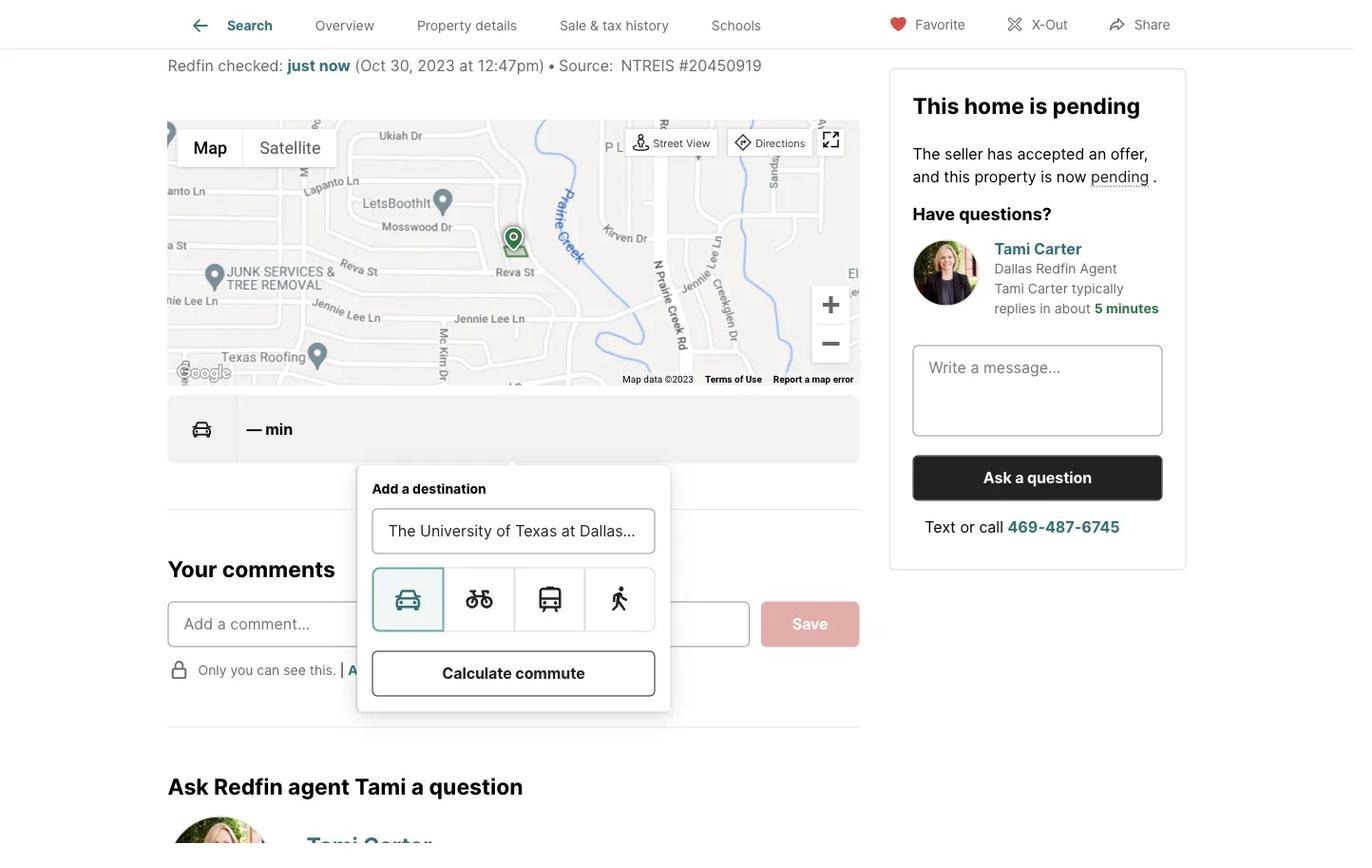 Task type: vqa. For each thing, say whether or not it's contained in the screenshot.
nearby city listings heading
no



Task type: describe. For each thing, give the bounding box(es) containing it.
of
[[735, 374, 743, 385]]

overview tab
[[294, 3, 396, 48]]

schools
[[712, 17, 761, 33]]

a for add
[[402, 481, 409, 497]]

0 vertical spatial pending
[[1053, 92, 1140, 119]]

menu bar containing map
[[177, 129, 337, 167]]

contact:
[[168, 18, 229, 36]]

source:
[[559, 56, 613, 74]]

6745
[[1082, 518, 1120, 537]]

sale & tax history tab
[[538, 3, 690, 48]]

at
[[459, 56, 473, 74]]

share
[[1134, 17, 1170, 33]]

|
[[340, 662, 344, 678]]

map for map data ©2023
[[622, 374, 641, 385]]

©2023
[[665, 374, 694, 385]]

2 vertical spatial tami
[[355, 774, 406, 801]]

replies
[[994, 301, 1036, 317]]

typically
[[1072, 281, 1124, 297]]

calculate commute
[[442, 664, 585, 683]]

satellite button
[[243, 129, 337, 167]]

redfin checked: just now (oct 30, 2023 at 12:47pm) • source: ntreis # 20450919
[[168, 56, 762, 74]]

save button
[[761, 602, 860, 648]]

469-487-6745 link
[[1008, 518, 1120, 537]]

or
[[960, 518, 975, 537]]

schools tab
[[690, 3, 783, 48]]

just
[[287, 56, 315, 74]]

property details
[[417, 17, 517, 33]]

text
[[925, 518, 956, 537]]

12:47pm)
[[478, 56, 545, 74]]

1 horizontal spatial redfin
[[214, 774, 283, 801]]

add a destination
[[372, 481, 486, 497]]

have
[[913, 203, 955, 224]]

ntreis
[[621, 56, 675, 74]]

this
[[944, 167, 970, 186]]

carter for tami carter dallas redfin agent
[[1034, 240, 1082, 258]]

sale
[[560, 17, 586, 33]]

ask a question
[[983, 469, 1092, 487]]

tami carter typically replies in about
[[994, 281, 1124, 317]]

0 horizontal spatial redfin
[[168, 56, 214, 74]]

ask for ask redfin agent tami a question
[[168, 774, 209, 801]]

agent
[[1080, 261, 1117, 277]]

text or call 469-487-6745
[[925, 518, 1120, 537]]

•
[[547, 56, 556, 74]]

tami for tami carter dallas redfin agent
[[994, 240, 1030, 258]]

property
[[417, 17, 472, 33]]

question inside button
[[1027, 469, 1092, 487]]

report a map error
[[773, 374, 854, 385]]

is inside the seller has accepted an offer, and this property is now
[[1041, 167, 1052, 186]]

30,
[[390, 56, 413, 74]]

comments
[[222, 556, 335, 582]]

report a map error link
[[773, 374, 854, 385]]

map region
[[31, 46, 1004, 533]]

a for report
[[805, 374, 810, 385]]

tax
[[602, 17, 622, 33]]

ask for ask a question
[[983, 469, 1012, 487]]

ask a question button
[[913, 455, 1163, 501]]

calculate commute button
[[372, 651, 655, 697]]

tami carter link
[[994, 240, 1082, 258]]

contact: 817-783-4605
[[168, 18, 338, 36]]

has
[[987, 144, 1013, 163]]

calculate
[[442, 664, 512, 683]]

x-out button
[[989, 4, 1084, 43]]

min
[[265, 420, 293, 438]]

terms
[[705, 374, 732, 385]]

carter for tami carter typically replies in about
[[1028, 281, 1068, 297]]

history
[[626, 17, 669, 33]]

the
[[913, 144, 940, 163]]

you
[[230, 662, 253, 678]]

offer,
[[1111, 144, 1148, 163]]

only
[[198, 662, 227, 678]]

your comments
[[168, 556, 335, 582]]

pending .
[[1091, 167, 1157, 186]]

destination
[[412, 481, 486, 497]]

your
[[168, 556, 217, 582]]

ask redfin agent tami a question
[[168, 774, 523, 801]]

details
[[475, 17, 517, 33]]

x-
[[1032, 17, 1045, 33]]

783-
[[265, 18, 300, 36]]

street
[[653, 137, 683, 149]]

tab list containing search
[[168, 0, 798, 48]]

agent
[[288, 774, 350, 801]]

overview
[[315, 17, 375, 33]]

see
[[283, 662, 306, 678]]

view
[[686, 137, 710, 149]]

this
[[913, 92, 959, 119]]



Task type: locate. For each thing, give the bounding box(es) containing it.
search
[[389, 662, 433, 678]]

in
[[1040, 301, 1051, 317]]

out
[[1045, 17, 1068, 33]]

tami down dallas on the top right
[[994, 281, 1024, 297]]

this.
[[310, 662, 336, 678]]

redfin left agent
[[214, 774, 283, 801]]

0 vertical spatial is
[[1029, 92, 1048, 119]]

1 horizontal spatial map
[[622, 374, 641, 385]]

a for ask
[[1015, 469, 1024, 487]]

is right home
[[1029, 92, 1048, 119]]

x-out
[[1032, 17, 1068, 33]]

partner
[[436, 662, 485, 678]]

2023
[[417, 56, 455, 74]]

0 horizontal spatial map
[[193, 138, 227, 158]]

5 minutes
[[1094, 301, 1159, 317]]

this home is pending
[[913, 92, 1140, 119]]

0 horizontal spatial question
[[429, 774, 523, 801]]

sale & tax history
[[560, 17, 669, 33]]

0 vertical spatial now
[[319, 56, 350, 74]]

dallas redfin agenttami carter image
[[913, 240, 979, 306]]

can
[[257, 662, 280, 678]]

now inside the seller has accepted an offer, and this property is now
[[1057, 167, 1087, 186]]

terms of use link
[[705, 374, 762, 385]]

0 vertical spatial redfin
[[168, 56, 214, 74]]

0 vertical spatial question
[[1027, 469, 1092, 487]]

redfin inside tami carter dallas redfin agent
[[1036, 261, 1076, 277]]

1 horizontal spatial ask
[[983, 469, 1012, 487]]

0 vertical spatial ask
[[983, 469, 1012, 487]]

and
[[913, 167, 940, 186]]

add left destination
[[372, 481, 399, 497]]

save
[[792, 615, 828, 634]]

home
[[964, 92, 1024, 119]]

1 horizontal spatial question
[[1027, 469, 1092, 487]]

2 vertical spatial redfin
[[214, 774, 283, 801]]

directions
[[756, 137, 805, 149]]

favorite button
[[873, 4, 982, 43]]

map inside popup button
[[193, 138, 227, 158]]

1 vertical spatial ask
[[168, 774, 209, 801]]

property
[[974, 167, 1036, 186]]

redfin down contact:
[[168, 56, 214, 74]]

1 vertical spatial pending
[[1091, 167, 1149, 186]]

a inside ask a question button
[[1015, 469, 1024, 487]]

tami inside tami carter typically replies in about
[[994, 281, 1024, 297]]

directions button
[[730, 131, 810, 157]]

tami inside tami carter dallas redfin agent
[[994, 240, 1030, 258]]

redfin down tami carter "link"
[[1036, 261, 1076, 277]]

| add a search partner
[[340, 662, 485, 678]]

4605
[[300, 18, 338, 36]]

1 vertical spatial tami
[[994, 281, 1024, 297]]

now right just
[[319, 56, 350, 74]]

5
[[1094, 301, 1103, 317]]

share button
[[1092, 4, 1186, 43]]

487-
[[1045, 518, 1082, 537]]

pending up an in the top of the page
[[1053, 92, 1140, 119]]

redfin
[[168, 56, 214, 74], [1036, 261, 1076, 277], [214, 774, 283, 801]]

google image
[[172, 361, 235, 386]]

0 vertical spatial carter
[[1034, 240, 1082, 258]]

pending link
[[1091, 167, 1149, 186]]

pending down the offer,
[[1091, 167, 1149, 186]]

tab list
[[168, 0, 798, 48]]

2 horizontal spatial redfin
[[1036, 261, 1076, 277]]

street view
[[653, 137, 710, 149]]

1 vertical spatial add
[[348, 662, 375, 678]]

just now link
[[287, 56, 350, 74], [287, 56, 350, 74]]

report
[[773, 374, 802, 385]]

Type a location or address text field
[[388, 520, 639, 543]]

carter inside tami carter typically replies in about
[[1028, 281, 1068, 297]]

favorite
[[915, 17, 965, 33]]

now
[[319, 56, 350, 74], [1057, 167, 1087, 186]]

0 vertical spatial tami
[[994, 240, 1030, 258]]

error
[[833, 374, 854, 385]]

#
[[679, 56, 689, 74]]

0 horizontal spatial ask
[[168, 774, 209, 801]]

tami carter dallas redfin agent
[[994, 240, 1117, 277]]

have questions?
[[913, 203, 1052, 224]]

seller
[[945, 144, 983, 163]]

1 vertical spatial redfin
[[1036, 261, 1076, 277]]

20450919
[[689, 56, 762, 74]]

1 vertical spatial carter
[[1028, 281, 1068, 297]]

commute
[[515, 664, 585, 683]]

a
[[805, 374, 810, 385], [1015, 469, 1024, 487], [402, 481, 409, 497], [378, 662, 385, 678], [411, 774, 424, 801]]

list box
[[372, 568, 655, 632]]

carter up agent
[[1034, 240, 1082, 258]]

0 vertical spatial map
[[193, 138, 227, 158]]

add
[[372, 481, 399, 497], [348, 662, 375, 678]]

1 horizontal spatial now
[[1057, 167, 1087, 186]]

1 vertical spatial is
[[1041, 167, 1052, 186]]

call
[[979, 518, 1003, 537]]

property details tab
[[396, 3, 538, 48]]

map button
[[177, 129, 243, 167]]

data
[[644, 374, 662, 385]]

map left satellite popup button
[[193, 138, 227, 158]]

ask inside button
[[983, 469, 1012, 487]]

search link
[[189, 14, 273, 37]]

Write a message... text field
[[929, 357, 1147, 425]]

dallas
[[994, 261, 1032, 277]]

menu bar
[[177, 129, 337, 167]]

questions?
[[959, 203, 1052, 224]]

&
[[590, 17, 599, 33]]

tami up dallas on the top right
[[994, 240, 1030, 258]]

Add a comment... text field
[[184, 613, 733, 636]]

1 vertical spatial question
[[429, 774, 523, 801]]

map
[[193, 138, 227, 158], [622, 374, 641, 385]]

tami for tami carter typically replies in about
[[994, 281, 1024, 297]]

accepted
[[1017, 144, 1085, 163]]

is down accepted
[[1041, 167, 1052, 186]]

map for map
[[193, 138, 227, 158]]

map
[[812, 374, 831, 385]]

— min
[[247, 420, 293, 438]]

1 vertical spatial map
[[622, 374, 641, 385]]

carter inside tami carter dallas redfin agent
[[1034, 240, 1082, 258]]

now down accepted
[[1057, 167, 1087, 186]]

0 horizontal spatial now
[[319, 56, 350, 74]]

tami right agent
[[355, 774, 406, 801]]

469-
[[1008, 518, 1045, 537]]

use
[[746, 374, 762, 385]]

.
[[1153, 167, 1157, 186]]

minutes
[[1106, 301, 1159, 317]]

1 vertical spatial now
[[1057, 167, 1087, 186]]

(oct
[[355, 56, 386, 74]]

0 vertical spatial add
[[372, 481, 399, 497]]

checked:
[[218, 56, 283, 74]]

add right the |
[[348, 662, 375, 678]]

map left 'data'
[[622, 374, 641, 385]]

question
[[1027, 469, 1092, 487], [429, 774, 523, 801]]

tami
[[994, 240, 1030, 258], [994, 281, 1024, 297], [355, 774, 406, 801]]

the seller has accepted an offer, and this property is now
[[913, 144, 1148, 186]]

about
[[1054, 301, 1091, 317]]

is
[[1029, 92, 1048, 119], [1041, 167, 1052, 186]]

map data ©2023
[[622, 374, 694, 385]]

carter up in
[[1028, 281, 1068, 297]]



